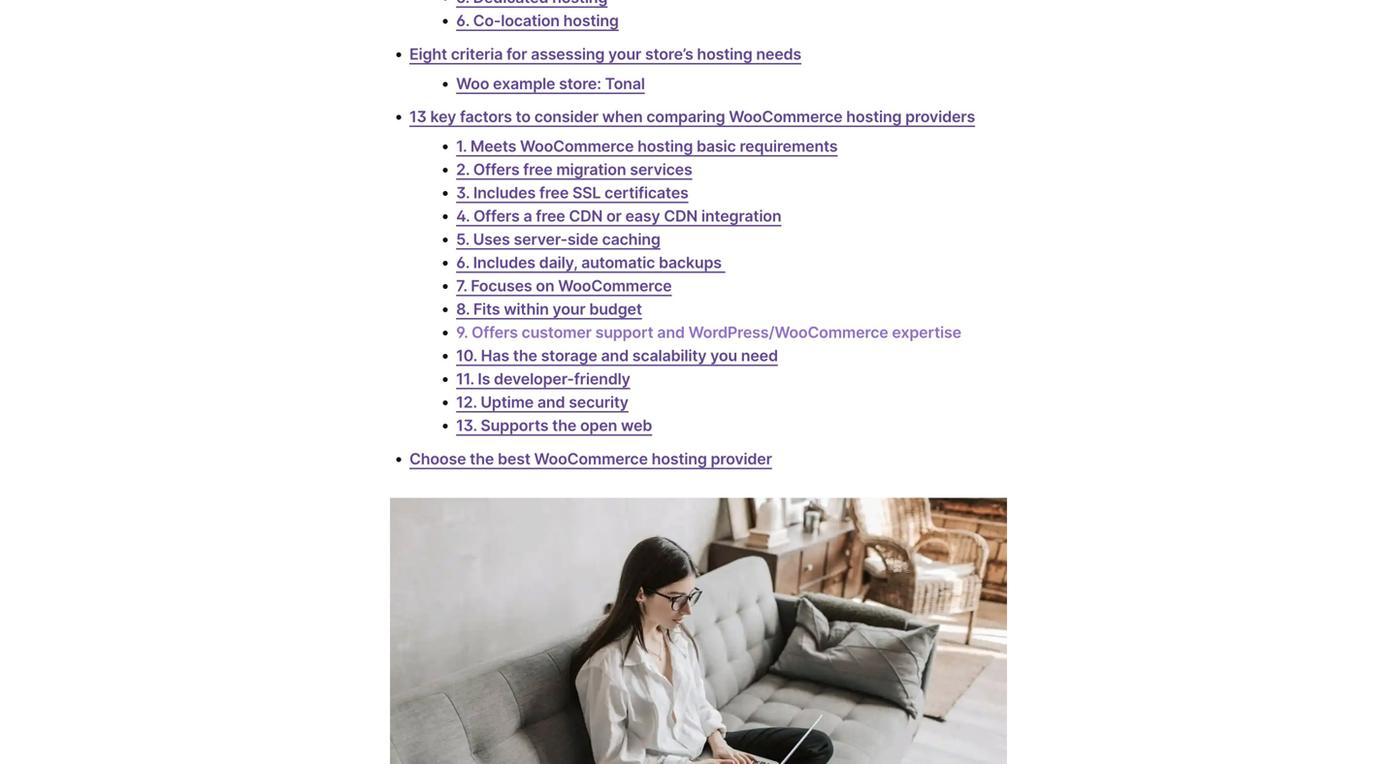 Task type: vqa. For each thing, say whether or not it's contained in the screenshot.
topmost the
yes



Task type: describe. For each thing, give the bounding box(es) containing it.
1 vertical spatial free
[[539, 184, 569, 202]]

your inside 1. meets woocommerce hosting basic requirements 2. offers free migration services 3. includes free ssl certificates 4. offers a free cdn or easy cdn integration 5. uses server-side caching 6. includes daily, automatic backups 7. focuses on woocommerce 8. fits within your budget 9. offers customer support and wordpress/woocommerce expertise 10. has the storage and scalability you need 11. is developer-friendly 12. uptime and security 13. supports the open web
[[553, 300, 586, 319]]

integration
[[701, 207, 782, 226]]

is
[[478, 370, 490, 389]]

8. fits within your budget link
[[456, 300, 642, 319]]

budget
[[589, 300, 642, 319]]

hosting inside 1. meets woocommerce hosting basic requirements 2. offers free migration services 3. includes free ssl certificates 4. offers a free cdn or easy cdn integration 5. uses server-side caching 6. includes daily, automatic backups 7. focuses on woocommerce 8. fits within your budget 9. offers customer support and wordpress/woocommerce expertise 10. has the storage and scalability you need 11. is developer-friendly 12. uptime and security 13. supports the open web
[[638, 137, 693, 156]]

within
[[504, 300, 549, 319]]

hosting left providers
[[846, 107, 902, 126]]

location
[[501, 11, 560, 30]]

6. includes daily, automatic backups link
[[456, 253, 726, 272]]

13.
[[456, 416, 477, 435]]

uptime
[[481, 393, 534, 412]]

hosting left needs
[[697, 44, 753, 63]]

requirements
[[740, 137, 838, 156]]

store's
[[645, 44, 694, 63]]

easy
[[625, 207, 660, 226]]

2. offers free migration services link
[[456, 160, 693, 179]]

3.
[[456, 184, 470, 202]]

woo example store: tonal
[[456, 74, 645, 93]]

4. offers a free cdn or easy cdn integration link
[[456, 207, 782, 226]]

11. is developer-friendly link
[[456, 370, 630, 389]]

friendly
[[574, 370, 630, 389]]

daily,
[[539, 253, 578, 272]]

assessing
[[531, 44, 605, 63]]

1.
[[456, 137, 467, 156]]

backups
[[659, 253, 722, 272]]

when
[[602, 107, 643, 126]]

12.
[[456, 393, 477, 412]]

focuses
[[471, 277, 532, 296]]

2 cdn from the left
[[664, 207, 698, 226]]

1 vertical spatial offers
[[474, 207, 520, 226]]

open
[[580, 416, 617, 435]]

consider
[[534, 107, 599, 126]]

0 horizontal spatial the
[[470, 450, 494, 469]]

woocommerce up requirements
[[729, 107, 843, 126]]

co-
[[473, 11, 501, 30]]

need
[[741, 347, 778, 365]]

1. meets woocommerce hosting basic requirements link
[[456, 137, 838, 156]]

basic
[[697, 137, 736, 156]]

woo example store: tonal link
[[456, 74, 645, 93]]

criteria
[[451, 44, 503, 63]]

expertise
[[892, 323, 962, 342]]

web
[[621, 416, 652, 435]]

2 includes from the top
[[473, 253, 536, 272]]

2.
[[456, 160, 470, 179]]

7. focuses on woocommerce link
[[456, 277, 672, 296]]

eight criteria for assessing your store's hosting needs link
[[410, 44, 802, 63]]

woman working on her computer in a living room image
[[390, 498, 1007, 765]]

ssl
[[573, 184, 601, 202]]

1 6. from the top
[[456, 11, 470, 30]]

factors
[[460, 107, 512, 126]]

1 horizontal spatial the
[[513, 347, 537, 365]]

1 horizontal spatial your
[[608, 44, 642, 63]]

13
[[410, 107, 427, 126]]

woo
[[456, 74, 489, 93]]

1 vertical spatial the
[[552, 416, 577, 435]]

customer
[[522, 323, 592, 342]]

security
[[569, 393, 629, 412]]

11.
[[456, 370, 474, 389]]

provider
[[711, 450, 772, 469]]

eight criteria for assessing your store's hosting needs
[[410, 44, 802, 63]]

scalability
[[633, 347, 707, 365]]

services
[[630, 160, 693, 179]]

needs
[[756, 44, 802, 63]]

8.
[[456, 300, 470, 319]]

for
[[507, 44, 527, 63]]

2 vertical spatial and
[[538, 393, 565, 412]]

10.
[[456, 347, 477, 365]]

best
[[498, 450, 531, 469]]

12. uptime and security link
[[456, 393, 629, 412]]

supports
[[481, 416, 549, 435]]

migration
[[556, 160, 626, 179]]

6. co-location hosting
[[456, 11, 619, 30]]

0 vertical spatial and
[[657, 323, 685, 342]]

6. inside 1. meets woocommerce hosting basic requirements 2. offers free migration services 3. includes free ssl certificates 4. offers a free cdn or easy cdn integration 5. uses server-side caching 6. includes daily, automatic backups 7. focuses on woocommerce 8. fits within your budget 9. offers customer support and wordpress/woocommerce expertise 10. has the storage and scalability you need 11. is developer-friendly 12. uptime and security 13. supports the open web
[[456, 253, 470, 272]]

1 horizontal spatial and
[[601, 347, 629, 365]]

or
[[606, 207, 622, 226]]



Task type: locate. For each thing, give the bounding box(es) containing it.
hosting up 'eight criteria for assessing your store's hosting needs'
[[563, 11, 619, 30]]

fits
[[473, 300, 500, 319]]

10. has the storage and scalability you need link
[[456, 347, 778, 365]]

5. uses server-side caching link
[[456, 230, 661, 249]]

cdn down ssl on the top left of the page
[[569, 207, 603, 226]]

0 horizontal spatial your
[[553, 300, 586, 319]]

your
[[608, 44, 642, 63], [553, 300, 586, 319]]

13 key factors to consider when comparing woocommerce hosting providers
[[410, 107, 975, 126]]

woocommerce up 2. offers free migration services link
[[520, 137, 634, 156]]

server-
[[514, 230, 568, 249]]

your up tonal
[[608, 44, 642, 63]]

developer-
[[494, 370, 574, 389]]

0 vertical spatial offers
[[473, 160, 520, 179]]

free right a
[[536, 207, 565, 226]]

providers
[[906, 107, 975, 126]]

9. offers customer support and wordpress/woocommerce expertise link
[[456, 323, 962, 342]]

and
[[657, 323, 685, 342], [601, 347, 629, 365], [538, 393, 565, 412]]

1 vertical spatial and
[[601, 347, 629, 365]]

9.
[[456, 323, 468, 342]]

and up scalability
[[657, 323, 685, 342]]

1 cdn from the left
[[569, 207, 603, 226]]

store:
[[559, 74, 601, 93]]

caching
[[602, 230, 661, 249]]

2 horizontal spatial the
[[552, 416, 577, 435]]

6. left co-
[[456, 11, 470, 30]]

choose
[[410, 450, 466, 469]]

support
[[595, 323, 654, 342]]

2 vertical spatial free
[[536, 207, 565, 226]]

includes up 'focuses'
[[473, 253, 536, 272]]

0 vertical spatial the
[[513, 347, 537, 365]]

free
[[523, 160, 553, 179], [539, 184, 569, 202], [536, 207, 565, 226]]

woocommerce down "open"
[[534, 450, 648, 469]]

and up 13. supports the open web link
[[538, 393, 565, 412]]

1 vertical spatial 6.
[[456, 253, 470, 272]]

free up 3. includes free ssl certificates link
[[523, 160, 553, 179]]

1 vertical spatial your
[[553, 300, 586, 319]]

choose the best woocommerce hosting provider
[[410, 450, 772, 469]]

example
[[493, 74, 555, 93]]

tonal
[[605, 74, 645, 93]]

1 includes from the top
[[473, 184, 536, 202]]

13 key factors to consider when comparing woocommerce hosting providers link
[[410, 107, 975, 126]]

key
[[430, 107, 456, 126]]

the down 12. uptime and security link at the bottom left of the page
[[552, 416, 577, 435]]

0 vertical spatial 6.
[[456, 11, 470, 30]]

woocommerce up budget
[[558, 277, 672, 296]]

choose the best woocommerce hosting provider link
[[410, 450, 772, 469]]

uses
[[473, 230, 510, 249]]

2 6. from the top
[[456, 253, 470, 272]]

4.
[[456, 207, 470, 226]]

0 horizontal spatial cdn
[[569, 207, 603, 226]]

2 horizontal spatial and
[[657, 323, 685, 342]]

1 horizontal spatial cdn
[[664, 207, 698, 226]]

the up developer-
[[513, 347, 537, 365]]

0 horizontal spatial and
[[538, 393, 565, 412]]

cdn
[[569, 207, 603, 226], [664, 207, 698, 226]]

certificates
[[605, 184, 689, 202]]

offers up "has"
[[472, 323, 518, 342]]

13. supports the open web link
[[456, 416, 652, 435]]

has
[[481, 347, 509, 365]]

your down 7. focuses on woocommerce link at the left top of page
[[553, 300, 586, 319]]

2 vertical spatial the
[[470, 450, 494, 469]]

free down 2. offers free migration services link
[[539, 184, 569, 202]]

automatic
[[581, 253, 655, 272]]

and down the 'support'
[[601, 347, 629, 365]]

6. down 5.
[[456, 253, 470, 272]]

1 vertical spatial includes
[[473, 253, 536, 272]]

side
[[568, 230, 599, 249]]

meets
[[471, 137, 516, 156]]

3. includes free ssl certificates link
[[456, 184, 689, 202]]

comparing
[[647, 107, 725, 126]]

7.
[[456, 277, 467, 296]]

the left best
[[470, 450, 494, 469]]

0 vertical spatial your
[[608, 44, 642, 63]]

includes
[[473, 184, 536, 202], [473, 253, 536, 272]]

2 vertical spatial offers
[[472, 323, 518, 342]]

includes up a
[[473, 184, 536, 202]]

6. co-location hosting link
[[456, 11, 619, 30]]

to
[[516, 107, 531, 126]]

hosting down web
[[652, 450, 707, 469]]

wordpress/woocommerce
[[689, 323, 889, 342]]

storage
[[541, 347, 598, 365]]

offers up uses
[[474, 207, 520, 226]]

0 vertical spatial free
[[523, 160, 553, 179]]

1. meets woocommerce hosting basic requirements 2. offers free migration services 3. includes free ssl certificates 4. offers a free cdn or easy cdn integration 5. uses server-side caching 6. includes daily, automatic backups 7. focuses on woocommerce 8. fits within your budget 9. offers customer support and wordpress/woocommerce expertise 10. has the storage and scalability you need 11. is developer-friendly 12. uptime and security 13. supports the open web
[[456, 137, 962, 435]]

cdn right easy
[[664, 207, 698, 226]]

6.
[[456, 11, 470, 30], [456, 253, 470, 272]]

5.
[[456, 230, 469, 249]]

offers
[[473, 160, 520, 179], [474, 207, 520, 226], [472, 323, 518, 342]]

offers down 'meets'
[[473, 160, 520, 179]]

you
[[710, 347, 738, 365]]

eight
[[410, 44, 447, 63]]

hosting
[[563, 11, 619, 30], [697, 44, 753, 63], [846, 107, 902, 126], [638, 137, 693, 156], [652, 450, 707, 469]]

hosting up services
[[638, 137, 693, 156]]

a
[[524, 207, 532, 226]]

on
[[536, 277, 555, 296]]

0 vertical spatial includes
[[473, 184, 536, 202]]



